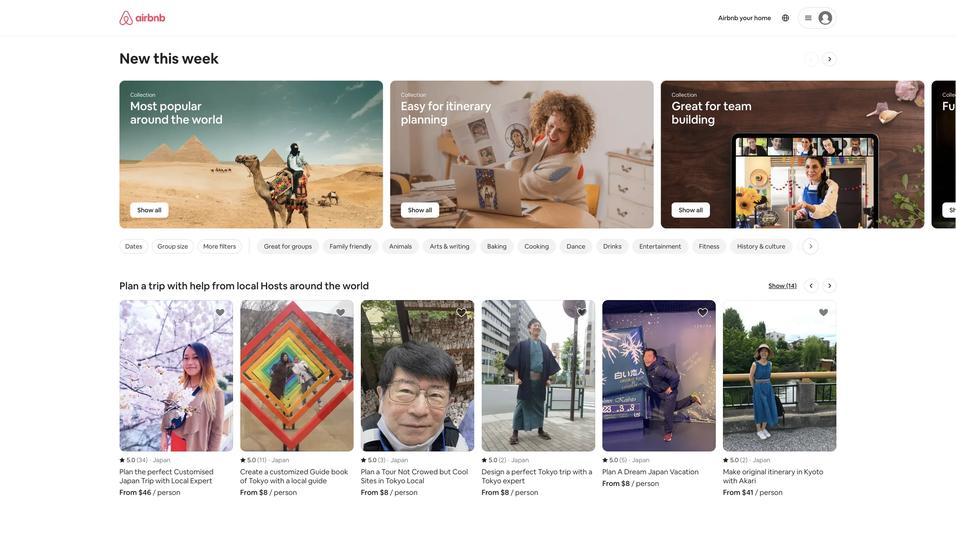 Task type: locate. For each thing, give the bounding box(es) containing it.
show up animals element
[[408, 206, 424, 214]]

0 horizontal spatial world
[[192, 112, 223, 127]]

from $46 / person
[[120, 488, 180, 497]]

the
[[171, 112, 189, 127], [325, 280, 341, 292]]

from $8 / person inside "design a perfect tokyo trip with a tokyo expert" group
[[482, 488, 539, 497]]

great for groups element
[[264, 243, 312, 251]]

2 inside "design a perfect tokyo trip with a tokyo expert" group
[[501, 456, 504, 464]]

save this experience image for make original itinerary in kyoto with akari group on the right bottom of the page
[[819, 308, 829, 318]]

0 vertical spatial the
[[171, 112, 189, 127]]

· inside "design a perfect tokyo trip with a tokyo expert" group
[[508, 456, 510, 464]]

show up fitness button
[[679, 206, 695, 214]]

$8 inside 'create a customized guide book of tokyo with a local guide' group
[[259, 488, 268, 497]]

·
[[150, 456, 151, 464], [268, 456, 270, 464], [387, 456, 389, 464], [508, 456, 510, 464], [629, 456, 630, 464], [750, 456, 751, 464]]

collection
[[130, 91, 155, 98], [401, 91, 426, 98], [672, 91, 697, 98]]

3 · from the left
[[387, 456, 389, 464]]

4 · japan from the left
[[508, 456, 529, 464]]

person
[[636, 479, 659, 488], [157, 488, 180, 497], [274, 488, 297, 497], [395, 488, 418, 497], [516, 488, 539, 497], [760, 488, 783, 497]]

2 · from the left
[[268, 456, 270, 464]]

1 5.0 from the left
[[127, 456, 135, 464]]

1 horizontal spatial world
[[343, 280, 369, 292]]

0 horizontal spatial great
[[264, 243, 280, 251]]

· japan inside 'create a customized guide book of tokyo with a local guide' group
[[268, 456, 289, 464]]

show all
[[137, 206, 161, 214], [408, 206, 432, 214], [679, 206, 703, 214]]

4 save this experience image from the left
[[577, 308, 588, 318]]

person for rating 5.0 out of 5; 11 reviews image
[[274, 488, 297, 497]]

magic element
[[803, 243, 821, 251]]

1 show all from the left
[[137, 206, 161, 214]]

0 horizontal spatial collection
[[130, 91, 155, 98]]

( inside plan a tour not crowed but cool sites in tokyo local group
[[378, 456, 380, 464]]

collection for easy
[[401, 91, 426, 98]]

collection up building
[[672, 91, 697, 98]]

show all up fitness element
[[679, 206, 703, 214]]

fitness element
[[699, 243, 720, 251]]

from $8 / person inside plan a tour not crowed but cool sites in tokyo local group
[[361, 488, 418, 497]]

rating 5.0 out of 5; 2 reviews image
[[482, 456, 506, 464], [723, 456, 748, 464]]

show all link for great for team building
[[672, 203, 710, 218]]

2 horizontal spatial show all
[[679, 206, 703, 214]]

2 5.0 ( 2 ) from the left
[[731, 456, 748, 464]]

( for make original itinerary in kyoto with akari group on the right bottom of the page
[[740, 456, 742, 464]]

around inside collection most popular around the world
[[130, 112, 169, 127]]

for
[[428, 99, 444, 114], [705, 99, 721, 114], [282, 243, 290, 251]]

3 · japan from the left
[[387, 456, 408, 464]]

collection for most
[[130, 91, 155, 98]]

2 · japan from the left
[[268, 456, 289, 464]]

from inside plan the perfect customised japan trip with local expert group
[[120, 488, 137, 497]]

the down family
[[325, 280, 341, 292]]

japan for rating 5.0 out of 5; 11 reviews image
[[272, 456, 289, 464]]

/ inside plan a tour not crowed but cool sites in tokyo local group
[[390, 488, 393, 497]]

rating 5.0 out of 5; 2 reviews image inside make original itinerary in kyoto with akari group
[[723, 456, 748, 464]]

building
[[672, 112, 715, 127]]

5 ( from the left
[[620, 456, 622, 464]]

japan inside plan the perfect customised japan trip with local expert group
[[153, 456, 170, 464]]

3 ) from the left
[[384, 456, 386, 464]]

5.0 inside "design a perfect tokyo trip with a tokyo expert" group
[[489, 456, 498, 464]]

rating 5.0 out of 5; 2 reviews image for $41
[[723, 456, 748, 464]]

& left culture
[[760, 243, 764, 251]]

0 horizontal spatial show all
[[137, 206, 161, 214]]

1 show all link from the left
[[130, 203, 169, 218]]

from inside make original itinerary in kyoto with akari group
[[723, 488, 741, 497]]

baking element
[[487, 243, 507, 251]]

local
[[237, 280, 259, 292]]

japan inside make original itinerary in kyoto with akari group
[[753, 456, 771, 464]]

5.0 inside make original itinerary in kyoto with akari group
[[731, 456, 739, 464]]

3 ( from the left
[[378, 456, 380, 464]]

groups
[[292, 243, 312, 251]]

5.0 for plan the perfect customised japan trip with local expert group
[[127, 456, 135, 464]]

5 japan from the left
[[632, 456, 650, 464]]

show all for most popular around the world
[[137, 206, 161, 214]]

1 horizontal spatial 5.0 ( 2 )
[[731, 456, 748, 464]]

show all for great for team building
[[679, 206, 703, 214]]

show all link up arts
[[401, 203, 439, 218]]

1 ) from the left
[[146, 456, 148, 464]]

collection inside collection great for team building
[[672, 91, 697, 98]]

3 all from the left
[[697, 206, 703, 214]]

person inside "design a perfect tokyo trip with a tokyo expert" group
[[516, 488, 539, 497]]

2 & from the left
[[760, 243, 764, 251]]

2 2 from the left
[[742, 456, 746, 464]]

show left '(14)'
[[769, 282, 785, 290]]

from $8 / person
[[603, 479, 659, 488], [240, 488, 297, 497], [361, 488, 418, 497], [482, 488, 539, 497]]

$8 inside "design a perfect tokyo trip with a tokyo expert" group
[[501, 488, 509, 497]]

) for rating 5.0 out of 5; 2 reviews "image" within the make original itinerary in kyoto with akari group
[[746, 456, 748, 464]]

all up fitness element
[[697, 206, 703, 214]]

1 all from the left
[[155, 206, 161, 214]]

5
[[622, 456, 625, 464]]

$8 inside plan a dream japan vacation group
[[622, 479, 630, 488]]

5.0 inside plan the perfect customised japan trip with local expert group
[[127, 456, 135, 464]]

1 & from the left
[[444, 243, 448, 251]]

2 horizontal spatial for
[[705, 99, 721, 114]]

from $8 / person for 5.0 ( 3 )
[[361, 488, 418, 497]]

5.0 inside plan a tour not crowed but cool sites in tokyo local group
[[368, 456, 377, 464]]

family
[[330, 243, 348, 251]]

1 vertical spatial the
[[325, 280, 341, 292]]

japan inside "design a perfect tokyo trip with a tokyo expert" group
[[512, 456, 529, 464]]

· inside make original itinerary in kyoto with akari group
[[750, 456, 751, 464]]

cooking button
[[517, 239, 556, 254]]

/ inside plan a dream japan vacation group
[[632, 479, 635, 488]]

japan for rating 5.0 out of 5; 5 reviews "image"
[[632, 456, 650, 464]]

show (14) link
[[769, 282, 797, 291]]

2 horizontal spatial all
[[697, 206, 703, 214]]

( inside plan a dream japan vacation group
[[620, 456, 622, 464]]

· inside plan the perfect customised japan trip with local expert group
[[150, 456, 151, 464]]

1 horizontal spatial rating 5.0 out of 5; 2 reviews image
[[723, 456, 748, 464]]

the right the most
[[171, 112, 189, 127]]

fitness button
[[692, 239, 727, 254]]

person inside make original itinerary in kyoto with akari group
[[760, 488, 783, 497]]

(14)
[[786, 282, 797, 290]]

person inside plan the perfect customised japan trip with local expert group
[[157, 488, 180, 497]]

group
[[158, 243, 176, 251]]

1 horizontal spatial &
[[760, 243, 764, 251]]

) inside plan a tour not crowed but cool sites in tokyo local group
[[384, 456, 386, 464]]

great for groups button
[[257, 239, 319, 254]]

) inside 'create a customized guide book of tokyo with a local guide' group
[[265, 456, 267, 464]]

1 horizontal spatial great
[[672, 99, 703, 114]]

entertainment
[[640, 243, 681, 251]]

) for rating 5.0 out of 5; 11 reviews image
[[265, 456, 267, 464]]

3 japan from the left
[[391, 456, 408, 464]]

0 horizontal spatial 5.0 ( 2 )
[[489, 456, 506, 464]]

2 save this experience image from the left
[[335, 308, 346, 318]]

)
[[146, 456, 148, 464], [265, 456, 267, 464], [384, 456, 386, 464], [504, 456, 506, 464], [625, 456, 627, 464], [746, 456, 748, 464]]

most
[[130, 99, 157, 114]]

2 collection from the left
[[401, 91, 426, 98]]

all up group
[[155, 206, 161, 214]]

5 save this experience image from the left
[[819, 308, 829, 318]]

person inside plan a tour not crowed but cool sites in tokyo local group
[[395, 488, 418, 497]]

0 horizontal spatial rating 5.0 out of 5; 2 reviews image
[[482, 456, 506, 464]]

2 all from the left
[[426, 206, 432, 214]]

) inside "design a perfect tokyo trip with a tokyo expert" group
[[504, 456, 506, 464]]

3 show all from the left
[[679, 206, 703, 214]]

3 save this experience image from the left
[[456, 308, 467, 318]]

4 ( from the left
[[499, 456, 501, 464]]

2 show all link from the left
[[401, 203, 439, 218]]

1 5.0 ( 2 ) from the left
[[489, 456, 506, 464]]

show all link
[[130, 203, 169, 218], [401, 203, 439, 218], [672, 203, 710, 218]]

$8 for 5
[[622, 479, 630, 488]]

rating 5.0 out of 5; 2 reviews image inside "design a perfect tokyo trip with a tokyo expert" group
[[482, 456, 506, 464]]

/ for rating 5.0 out of 5; 3 reviews image
[[390, 488, 393, 497]]

5.0 ( 2 )
[[489, 456, 506, 464], [731, 456, 748, 464]]

· japan inside plan the perfect customised japan trip with local expert group
[[150, 456, 170, 464]]

5.0
[[127, 456, 135, 464], [247, 456, 256, 464], [368, 456, 377, 464], [489, 456, 498, 464], [610, 456, 618, 464], [731, 456, 739, 464]]

show all link for most popular around the world
[[130, 203, 169, 218]]

for inside collection great for team building
[[705, 99, 721, 114]]

5 ) from the left
[[625, 456, 627, 464]]

( inside plan the perfect customised japan trip with local expert group
[[137, 456, 139, 464]]

save this experience image inside make original itinerary in kyoto with akari group
[[819, 308, 829, 318]]

5.0 inside 'create a customized guide book of tokyo with a local guide' group
[[247, 456, 256, 464]]

collection for great
[[672, 91, 697, 98]]

show all link up fitness element
[[672, 203, 710, 218]]

great
[[672, 99, 703, 114], [264, 243, 280, 251]]

· for rating 5.0 out of 5; 2 reviews "image" within "design a perfect tokyo trip with a tokyo expert" group
[[508, 456, 510, 464]]

(
[[137, 456, 139, 464], [257, 456, 259, 464], [378, 456, 380, 464], [499, 456, 501, 464], [620, 456, 622, 464], [740, 456, 742, 464]]

5.0 ( 2 ) inside make original itinerary in kyoto with akari group
[[731, 456, 748, 464]]

0 horizontal spatial &
[[444, 243, 448, 251]]

person inside 'create a customized guide book of tokyo with a local guide' group
[[274, 488, 297, 497]]

2 inside make original itinerary in kyoto with akari group
[[742, 456, 746, 464]]

fitness
[[699, 243, 720, 251]]

1 horizontal spatial around
[[290, 280, 323, 292]]

1 ( from the left
[[137, 456, 139, 464]]

for inside collection easy for itinerary planning
[[428, 99, 444, 114]]

for for building
[[705, 99, 721, 114]]

collection great for team building
[[672, 91, 752, 127]]

· japan inside make original itinerary in kyoto with akari group
[[750, 456, 771, 464]]

japan for rating 5.0 out of 5; 2 reviews "image" within the make original itinerary in kyoto with akari group
[[753, 456, 771, 464]]

person inside plan a dream japan vacation group
[[636, 479, 659, 488]]

person for rating 5.0 out of 5; 34 reviews 'image'
[[157, 488, 180, 497]]

6 ) from the left
[[746, 456, 748, 464]]

save this experience image for 'create a customized guide book of tokyo with a local guide' group
[[335, 308, 346, 318]]

0 horizontal spatial for
[[282, 243, 290, 251]]

collection inside collection easy for itinerary planning
[[401, 91, 426, 98]]

5.0 ( 2 ) for $8
[[489, 456, 506, 464]]

this week
[[153, 49, 219, 68]]

0 horizontal spatial 2
[[501, 456, 504, 464]]

6 · from the left
[[750, 456, 751, 464]]

· japan inside plan a dream japan vacation group
[[629, 456, 650, 464]]

collec fun
[[943, 91, 956, 114]]

japan for rating 5.0 out of 5; 34 reviews 'image'
[[153, 456, 170, 464]]

1 horizontal spatial collection
[[401, 91, 426, 98]]

3 show all link from the left
[[672, 203, 710, 218]]

2 japan from the left
[[272, 456, 289, 464]]

$8 for 11
[[259, 488, 268, 497]]

collection most popular around the world
[[130, 91, 223, 127]]

( inside make original itinerary in kyoto with akari group
[[740, 456, 742, 464]]

0 vertical spatial great
[[672, 99, 703, 114]]

all up arts
[[426, 206, 432, 214]]

from inside "design a perfect tokyo trip with a tokyo expert" group
[[482, 488, 499, 497]]

· japan for rating 5.0 out of 5; 3 reviews image
[[387, 456, 408, 464]]

) for rating 5.0 out of 5; 5 reviews "image"
[[625, 456, 627, 464]]

arts & writing
[[430, 243, 469, 251]]

/ inside plan the perfect customised japan trip with local expert group
[[153, 488, 156, 497]]

2 ( from the left
[[257, 456, 259, 464]]

from $8 / person inside plan a dream japan vacation group
[[603, 479, 659, 488]]

2 horizontal spatial show all link
[[672, 203, 710, 218]]

0 vertical spatial world
[[192, 112, 223, 127]]

0 horizontal spatial show all link
[[130, 203, 169, 218]]

2 ) from the left
[[265, 456, 267, 464]]

1 horizontal spatial 2
[[742, 456, 746, 464]]

more filters button
[[198, 239, 242, 254]]

person for rating 5.0 out of 5; 3 reviews image
[[395, 488, 418, 497]]

· inside 'create a customized guide book of tokyo with a local guide' group
[[268, 456, 270, 464]]

6 5.0 from the left
[[731, 456, 739, 464]]

) inside plan the perfect customised japan trip with local expert group
[[146, 456, 148, 464]]

· japan inside plan a tour not crowed but cool sites in tokyo local group
[[387, 456, 408, 464]]

5 · japan from the left
[[629, 456, 650, 464]]

from inside 'create a customized guide book of tokyo with a local guide' group
[[240, 488, 258, 497]]

home
[[755, 14, 772, 22]]

collection up easy
[[401, 91, 426, 98]]

1 save this experience image from the left
[[215, 308, 225, 318]]

magic
[[803, 243, 821, 251]]

1 rating 5.0 out of 5; 2 reviews image from the left
[[482, 456, 506, 464]]

history & culture button
[[730, 239, 793, 254]]

dates
[[125, 243, 142, 251]]

rating 5.0 out of 5; 11 reviews image
[[240, 456, 267, 464]]

2 for $41
[[742, 456, 746, 464]]

6 japan from the left
[[753, 456, 771, 464]]

from $8 / person inside 'create a customized guide book of tokyo with a local guide' group
[[240, 488, 297, 497]]

save this experience image inside plan the perfect customised japan trip with local expert group
[[215, 308, 225, 318]]

34
[[139, 456, 146, 464]]

$8 for 3
[[380, 488, 389, 497]]

japan inside plan a dream japan vacation group
[[632, 456, 650, 464]]

& inside button
[[760, 243, 764, 251]]

all for the
[[155, 206, 161, 214]]

( inside 'create a customized guide book of tokyo with a local guide' group
[[257, 456, 259, 464]]

around
[[130, 112, 169, 127], [290, 280, 323, 292]]

for left the team
[[705, 99, 721, 114]]

1 horizontal spatial for
[[428, 99, 444, 114]]

show
[[137, 206, 154, 214], [408, 206, 424, 214], [679, 206, 695, 214], [769, 282, 785, 290]]

all
[[155, 206, 161, 214], [426, 206, 432, 214], [697, 206, 703, 214]]

hosts
[[261, 280, 288, 292]]

rating 5.0 out of 5; 3 reviews image
[[361, 456, 386, 464]]

2 5.0 from the left
[[247, 456, 256, 464]]

1 horizontal spatial show all
[[408, 206, 432, 214]]

· japan inside "design a perfect tokyo trip with a tokyo expert" group
[[508, 456, 529, 464]]

) inside plan a dream japan vacation group
[[625, 456, 627, 464]]

0 horizontal spatial around
[[130, 112, 169, 127]]

5.0 ( 3 )
[[368, 456, 386, 464]]

save this experience image
[[215, 308, 225, 318], [335, 308, 346, 318], [456, 308, 467, 318], [577, 308, 588, 318], [819, 308, 829, 318]]

collection up the most
[[130, 91, 155, 98]]

5.0 for plan a tour not crowed but cool sites in tokyo local group
[[368, 456, 377, 464]]

show all link up dates
[[130, 203, 169, 218]]

1 · from the left
[[150, 456, 151, 464]]

5 5.0 from the left
[[610, 456, 618, 464]]

1 horizontal spatial show all link
[[401, 203, 439, 218]]

5.0 ( 2 ) inside "design a perfect tokyo trip with a tokyo expert" group
[[489, 456, 506, 464]]

show up dates
[[137, 206, 154, 214]]

world
[[192, 112, 223, 127], [343, 280, 369, 292]]

& right arts
[[444, 243, 448, 251]]

2 for $8
[[501, 456, 504, 464]]

arts & writing element
[[430, 243, 469, 251]]

from
[[603, 479, 620, 488], [120, 488, 137, 497], [240, 488, 258, 497], [361, 488, 378, 497], [482, 488, 499, 497], [723, 488, 741, 497]]

· japan for rating 5.0 out of 5; 5 reviews "image"
[[629, 456, 650, 464]]

collection inside collection most popular around the world
[[130, 91, 155, 98]]

save this experience image inside "design a perfect tokyo trip with a tokyo expert" group
[[577, 308, 588, 318]]

1 2 from the left
[[501, 456, 504, 464]]

& inside button
[[444, 243, 448, 251]]

japan for rating 5.0 out of 5; 2 reviews "image" within "design a perfect tokyo trip with a tokyo expert" group
[[512, 456, 529, 464]]

4 japan from the left
[[512, 456, 529, 464]]

0 horizontal spatial the
[[171, 112, 189, 127]]

0 vertical spatial around
[[130, 112, 169, 127]]

4 · from the left
[[508, 456, 510, 464]]

plan a tour not crowed but cool sites in tokyo local group
[[361, 300, 475, 497]]

/ inside 'create a customized guide book of tokyo with a local guide' group
[[269, 488, 272, 497]]

drinks button
[[596, 239, 629, 254]]

$8
[[622, 479, 630, 488], [259, 488, 268, 497], [380, 488, 389, 497], [501, 488, 509, 497]]

great inside button
[[264, 243, 280, 251]]

1 horizontal spatial all
[[426, 206, 432, 214]]

magic button
[[796, 239, 828, 254]]

/ inside "design a perfect tokyo trip with a tokyo expert" group
[[511, 488, 514, 497]]

drinks
[[603, 243, 622, 251]]

show all up arts
[[408, 206, 432, 214]]

4 ) from the left
[[504, 456, 506, 464]]

show for most popular around the world
[[137, 206, 154, 214]]

from inside plan a dream japan vacation group
[[603, 479, 620, 488]]

more
[[203, 243, 218, 251]]

japan
[[153, 456, 170, 464], [272, 456, 289, 464], [391, 456, 408, 464], [512, 456, 529, 464], [632, 456, 650, 464], [753, 456, 771, 464]]

( inside "design a perfect tokyo trip with a tokyo expert" group
[[499, 456, 501, 464]]

· japan for rating 5.0 out of 5; 2 reviews "image" within "design a perfect tokyo trip with a tokyo expert" group
[[508, 456, 529, 464]]

1 collection from the left
[[130, 91, 155, 98]]

6 ( from the left
[[740, 456, 742, 464]]

2 show all from the left
[[408, 206, 432, 214]]

history
[[737, 243, 758, 251]]

1 vertical spatial great
[[264, 243, 280, 251]]

for right easy
[[428, 99, 444, 114]]

· inside plan a tour not crowed but cool sites in tokyo local group
[[387, 456, 389, 464]]

5 · from the left
[[629, 456, 630, 464]]

0 horizontal spatial all
[[155, 206, 161, 214]]

make original itinerary in kyoto with akari group
[[723, 300, 837, 497]]

great inside collection great for team building
[[672, 99, 703, 114]]

2 rating 5.0 out of 5; 2 reviews image from the left
[[723, 456, 748, 464]]

$8 inside plan a tour not crowed but cool sites in tokyo local group
[[380, 488, 389, 497]]

person for rating 5.0 out of 5; 5 reviews "image"
[[636, 479, 659, 488]]

a
[[141, 280, 146, 292]]

( for 'create a customized guide book of tokyo with a local guide' group
[[257, 456, 259, 464]]

2
[[501, 456, 504, 464], [742, 456, 746, 464]]

1 · japan from the left
[[150, 456, 170, 464]]

1 vertical spatial around
[[290, 280, 323, 292]]

show all up dates
[[137, 206, 161, 214]]

1 japan from the left
[[153, 456, 170, 464]]

( for "design a perfect tokyo trip with a tokyo expert" group
[[499, 456, 501, 464]]

japan inside plan a tour not crowed but cool sites in tokyo local group
[[391, 456, 408, 464]]

japan inside 'create a customized guide book of tokyo with a local guide' group
[[272, 456, 289, 464]]

6 · japan from the left
[[750, 456, 771, 464]]

for left "groups" at top left
[[282, 243, 290, 251]]

dance button
[[560, 239, 593, 254]]

3 5.0 from the left
[[368, 456, 377, 464]]

arts & writing button
[[423, 239, 477, 254]]

) inside make original itinerary in kyoto with akari group
[[746, 456, 748, 464]]

4 5.0 from the left
[[489, 456, 498, 464]]

5.0 inside plan a dream japan vacation group
[[610, 456, 618, 464]]

· inside plan a dream japan vacation group
[[629, 456, 630, 464]]

from inside plan a tour not crowed but cool sites in tokyo local group
[[361, 488, 378, 497]]

3 collection from the left
[[672, 91, 697, 98]]

2 horizontal spatial collection
[[672, 91, 697, 98]]

& for arts
[[444, 243, 448, 251]]

/ inside make original itinerary in kyoto with akari group
[[755, 488, 758, 497]]

your
[[740, 14, 753, 22]]



Task type: vqa. For each thing, say whether or not it's contained in the screenshot.


Task type: describe. For each thing, give the bounding box(es) containing it.
show for easy for itinerary planning
[[408, 206, 424, 214]]

rating 5.0 out of 5; 2 reviews image for $8
[[482, 456, 506, 464]]

· japan for rating 5.0 out of 5; 11 reviews image
[[268, 456, 289, 464]]

animals
[[389, 243, 412, 251]]

5.0 ( 34 )
[[127, 456, 148, 464]]

create a customized guide book of tokyo with a local guide group
[[240, 300, 354, 497]]

airbnb your home
[[718, 14, 772, 22]]

) for rating 5.0 out of 5; 3 reviews image
[[384, 456, 386, 464]]

· japan for rating 5.0 out of 5; 2 reviews "image" within the make original itinerary in kyoto with akari group
[[750, 456, 771, 464]]

japan for rating 5.0 out of 5; 3 reviews image
[[391, 456, 408, 464]]

show all for easy for itinerary planning
[[408, 206, 432, 214]]

from $8 / person for 5.0 ( 11 )
[[240, 488, 297, 497]]

· for rating 5.0 out of 5; 5 reviews "image"
[[629, 456, 630, 464]]

drinks element
[[603, 243, 622, 251]]

$8 for 2
[[501, 488, 509, 497]]

arts
[[430, 243, 442, 251]]

from for plan a dream japan vacation group
[[603, 479, 620, 488]]

group size button
[[152, 239, 194, 254]]

$46
[[138, 488, 151, 497]]

baking button
[[480, 239, 514, 254]]

help
[[190, 280, 210, 292]]

) for rating 5.0 out of 5; 2 reviews "image" within "design a perfect tokyo trip with a tokyo expert" group
[[504, 456, 506, 464]]

animals button
[[382, 239, 419, 254]]

writing
[[449, 243, 469, 251]]

entertainment element
[[640, 243, 681, 251]]

cooking element
[[525, 243, 549, 251]]

$41
[[742, 488, 754, 497]]

world inside collection most popular around the world
[[192, 112, 223, 127]]

5.0 ( 5 )
[[610, 456, 627, 464]]

all for building
[[697, 206, 703, 214]]

person for rating 5.0 out of 5; 2 reviews "image" within "design a perfect tokyo trip with a tokyo expert" group
[[516, 488, 539, 497]]

group size
[[158, 243, 188, 251]]

· for rating 5.0 out of 5; 34 reviews 'image'
[[150, 456, 151, 464]]

airbnb your home link
[[713, 9, 777, 27]]

profile element
[[556, 0, 837, 36]]

the inside collection most popular around the world
[[171, 112, 189, 127]]

5.0 ( 2 ) for $41
[[731, 456, 748, 464]]

from $41 / person
[[723, 488, 783, 497]]

5.0 ( 11 )
[[247, 456, 267, 464]]

from for plan the perfect customised japan trip with local expert group
[[120, 488, 137, 497]]

new this week group
[[0, 80, 956, 229]]

/ for rating 5.0 out of 5; 11 reviews image
[[269, 488, 272, 497]]

plan the perfect customised japan trip with local expert group
[[120, 300, 233, 497]]

all for planning
[[426, 206, 432, 214]]

animals element
[[389, 243, 412, 251]]

5.0 for 'create a customized guide book of tokyo with a local guide' group
[[247, 456, 256, 464]]

for for planning
[[428, 99, 444, 114]]

show for great for team building
[[679, 206, 695, 214]]

dance element
[[567, 243, 585, 251]]

new this week
[[120, 49, 219, 68]]

plan a dream japan vacation group
[[603, 300, 716, 488]]

from for plan a tour not crowed but cool sites in tokyo local group
[[361, 488, 378, 497]]

planning
[[401, 112, 448, 127]]

show all link for easy for itinerary planning
[[401, 203, 439, 218]]

cooking
[[525, 243, 549, 251]]

culture
[[765, 243, 786, 251]]

rating 5.0 out of 5; 34 reviews image
[[120, 456, 148, 464]]

) for rating 5.0 out of 5; 34 reviews 'image'
[[146, 456, 148, 464]]

( for plan a tour not crowed but cool sites in tokyo local group
[[378, 456, 380, 464]]

collec
[[943, 91, 956, 98]]

team
[[724, 99, 752, 114]]

save this experience image for plan a tour not crowed but cool sites in tokyo local group
[[456, 308, 467, 318]]

entertainment button
[[632, 239, 688, 254]]

save this experience image for "design a perfect tokyo trip with a tokyo expert" group
[[577, 308, 588, 318]]

1 vertical spatial world
[[343, 280, 369, 292]]

rating 5.0 out of 5; 5 reviews image
[[603, 456, 627, 464]]

· for rating 5.0 out of 5; 11 reviews image
[[268, 456, 270, 464]]

for inside great for groups button
[[282, 243, 290, 251]]

plan
[[120, 280, 139, 292]]

( for plan the perfect customised japan trip with local expert group
[[137, 456, 139, 464]]

dates button
[[120, 239, 148, 254]]

/ for rating 5.0 out of 5; 5 reviews "image"
[[632, 479, 635, 488]]

with
[[167, 280, 188, 292]]

1 horizontal spatial the
[[325, 280, 341, 292]]

/ for rating 5.0 out of 5; 34 reviews 'image'
[[153, 488, 156, 497]]

dance
[[567, 243, 585, 251]]

great for groups
[[264, 243, 312, 251]]

more filters
[[203, 243, 236, 251]]

family friendly element
[[330, 243, 371, 251]]

from for make original itinerary in kyoto with akari group on the right bottom of the page
[[723, 488, 741, 497]]

baking
[[487, 243, 507, 251]]

size
[[177, 243, 188, 251]]

itinerary
[[446, 99, 491, 114]]

from for 'create a customized guide book of tokyo with a local guide' group
[[240, 488, 258, 497]]

trip
[[149, 280, 165, 292]]

family friendly button
[[323, 239, 378, 254]]

( for plan a dream japan vacation group
[[620, 456, 622, 464]]

history & culture element
[[737, 243, 786, 251]]

family friendly
[[330, 243, 371, 251]]

show (14)
[[769, 282, 797, 290]]

· for rating 5.0 out of 5; 2 reviews "image" within the make original itinerary in kyoto with akari group
[[750, 456, 751, 464]]

· for rating 5.0 out of 5; 3 reviews image
[[387, 456, 389, 464]]

plan a trip with help from local hosts around the world
[[120, 280, 369, 292]]

filters
[[220, 243, 236, 251]]

from
[[212, 280, 235, 292]]

easy
[[401, 99, 426, 114]]

person for rating 5.0 out of 5; 2 reviews "image" within the make original itinerary in kyoto with akari group
[[760, 488, 783, 497]]

save this experience image
[[698, 308, 709, 318]]

/ for rating 5.0 out of 5; 2 reviews "image" within the make original itinerary in kyoto with akari group
[[755, 488, 758, 497]]

from for "design a perfect tokyo trip with a tokyo expert" group
[[482, 488, 499, 497]]

from $8 / person for 5.0 ( 5 )
[[603, 479, 659, 488]]

history & culture
[[737, 243, 786, 251]]

design a perfect tokyo trip with a tokyo expert group
[[482, 300, 595, 497]]

airbnb
[[718, 14, 739, 22]]

5.0 for plan a dream japan vacation group
[[610, 456, 618, 464]]

· japan for rating 5.0 out of 5; 34 reviews 'image'
[[150, 456, 170, 464]]

5.0 for "design a perfect tokyo trip with a tokyo expert" group
[[489, 456, 498, 464]]

3
[[380, 456, 384, 464]]

new
[[120, 49, 150, 68]]

5.0 for make original itinerary in kyoto with akari group on the right bottom of the page
[[731, 456, 739, 464]]

save this experience image for plan the perfect customised japan trip with local expert group
[[215, 308, 225, 318]]

friendly
[[349, 243, 371, 251]]

& for history
[[760, 243, 764, 251]]

popular
[[160, 99, 202, 114]]

/ for rating 5.0 out of 5; 2 reviews "image" within "design a perfect tokyo trip with a tokyo expert" group
[[511, 488, 514, 497]]

11
[[259, 456, 265, 464]]

fun
[[943, 99, 956, 114]]

collection easy for itinerary planning
[[401, 91, 491, 127]]

from $8 / person for 5.0 ( 2 )
[[482, 488, 539, 497]]



